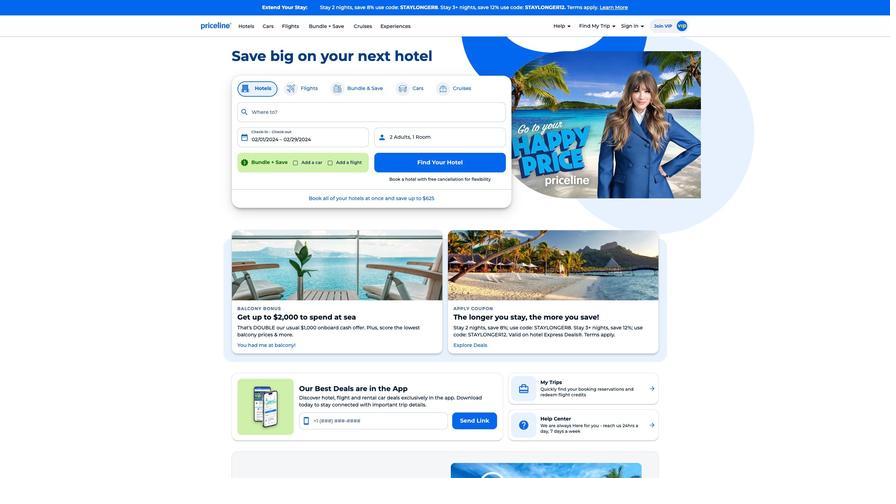 Task type: describe. For each thing, give the bounding box(es) containing it.
traveler selection text field
[[375, 128, 506, 147]]

Where to? field
[[238, 102, 506, 122]]

+1 (###) ###-#### field
[[299, 413, 448, 430]]

1 arrowright image from the top
[[649, 386, 656, 393]]

vip badge icon image
[[677, 21, 688, 31]]

priceline.com home image
[[201, 22, 232, 30]]



Task type: vqa. For each thing, say whether or not it's contained in the screenshot.
"VIP Badge Icon"
yes



Task type: locate. For each thing, give the bounding box(es) containing it.
app screenshot image
[[238, 380, 294, 436]]

0 vertical spatial arrowright image
[[649, 386, 656, 393]]

2 arrowright image from the top
[[649, 422, 656, 429]]

types of travel tab list
[[238, 81, 506, 97]]

arrowright image
[[649, 386, 656, 393], [649, 422, 656, 429]]

1 vertical spatial arrowright image
[[649, 422, 656, 429]]

None field
[[238, 102, 506, 122]]

Check-in - Check-out field
[[238, 128, 369, 147]]



